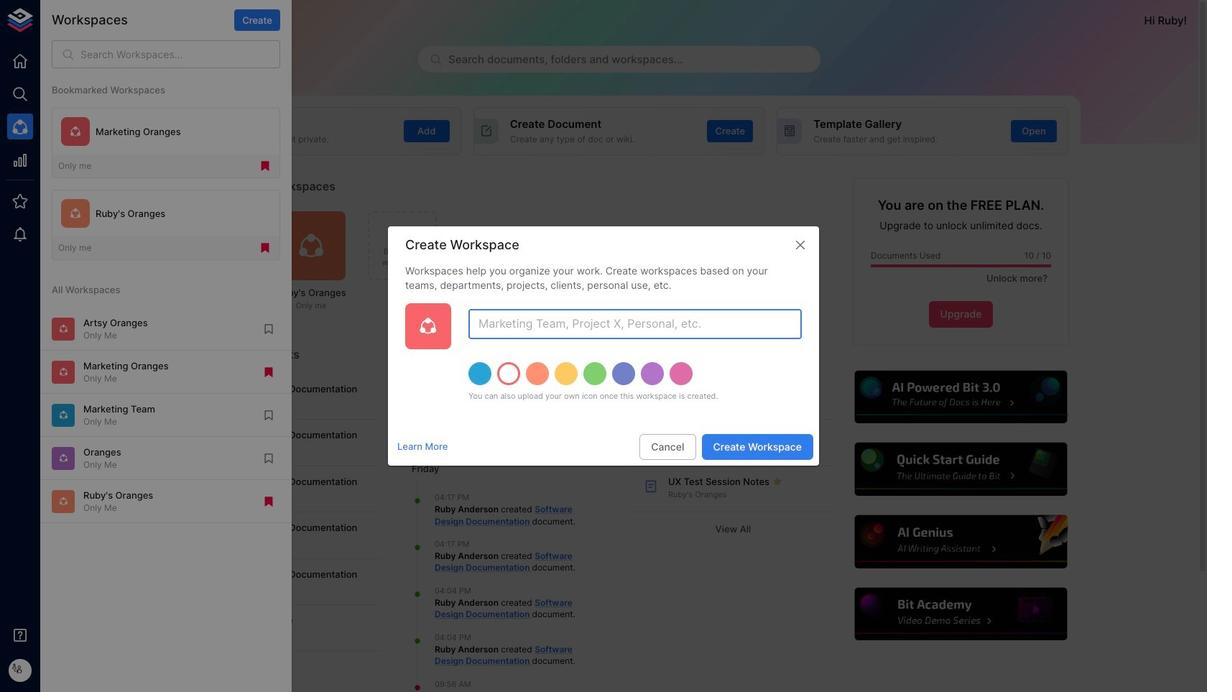 Task type: vqa. For each thing, say whether or not it's contained in the screenshot.
second Help image from the bottom of the page
yes



Task type: describe. For each thing, give the bounding box(es) containing it.
1 remove bookmark image from the top
[[259, 160, 272, 173]]

4 help image from the top
[[853, 586, 1070, 643]]

2 remove bookmark image from the top
[[262, 495, 275, 508]]

1 remove bookmark image from the top
[[262, 366, 275, 379]]

2 help image from the top
[[853, 441, 1070, 498]]

bookmark image
[[262, 409, 275, 422]]

2 bookmark image from the top
[[262, 452, 275, 465]]

2 remove bookmark image from the top
[[259, 242, 272, 255]]



Task type: locate. For each thing, give the bounding box(es) containing it.
bookmark image
[[262, 323, 275, 336], [262, 452, 275, 465]]

remove bookmark image
[[262, 366, 275, 379], [262, 495, 275, 508]]

Marketing Team, Project X, Personal, etc. text field
[[469, 309, 802, 339]]

1 bookmark image from the top
[[262, 323, 275, 336]]

1 vertical spatial remove bookmark image
[[259, 242, 272, 255]]

1 help image from the top
[[853, 369, 1070, 426]]

help image
[[853, 369, 1070, 426], [853, 441, 1070, 498], [853, 514, 1070, 571], [853, 586, 1070, 643]]

1 vertical spatial bookmark image
[[262, 452, 275, 465]]

0 vertical spatial remove bookmark image
[[262, 366, 275, 379]]

3 help image from the top
[[853, 514, 1070, 571]]

dialog
[[388, 226, 820, 466]]

remove bookmark image
[[259, 160, 272, 173], [259, 242, 272, 255]]

Search Workspaces... text field
[[81, 40, 280, 68]]

0 vertical spatial bookmark image
[[262, 323, 275, 336]]

0 vertical spatial remove bookmark image
[[259, 160, 272, 173]]

1 vertical spatial remove bookmark image
[[262, 495, 275, 508]]



